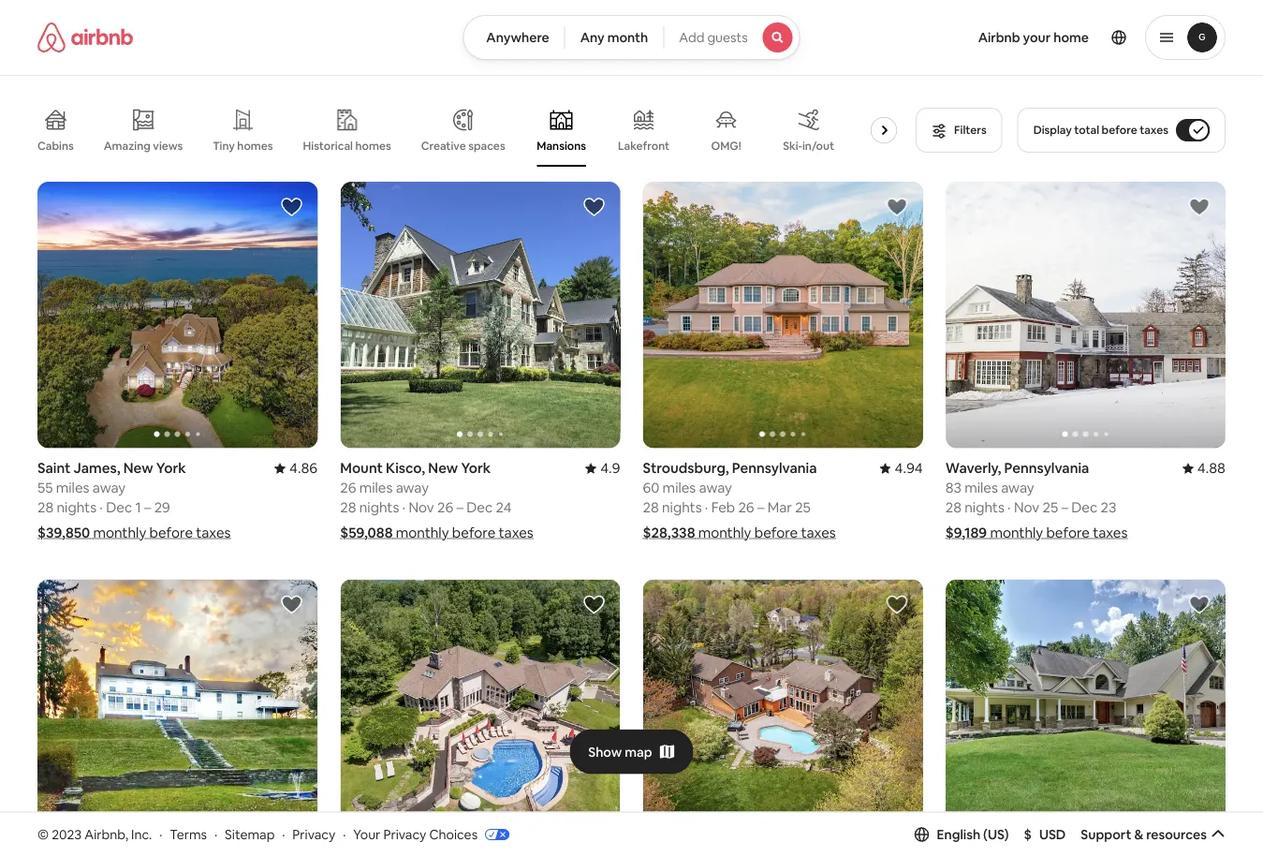Task type: vqa. For each thing, say whether or not it's contained in the screenshot.
$39,850
yes



Task type: describe. For each thing, give the bounding box(es) containing it.
before inside "waverly, pennsylvania 83 miles away 28 nights · nov 25 – dec 23 $9,189 monthly before taxes"
[[1047, 523, 1090, 542]]

monthly inside stroudsburg, pennsylvania 60 miles away 28 nights · feb 26 – mar 25 $28,338 monthly before taxes
[[699, 523, 752, 542]]

– inside stroudsburg, pennsylvania 60 miles away 28 nights · feb 26 – mar 25 $28,338 monthly before taxes
[[758, 498, 765, 516]]

english (us)
[[937, 826, 1009, 843]]

show map button
[[570, 729, 694, 774]]

$ usd
[[1024, 826, 1066, 843]]

$
[[1024, 826, 1032, 843]]

$28,338
[[643, 523, 696, 542]]

tiny
[[213, 139, 235, 153]]

$59,088
[[340, 523, 393, 542]]

choices
[[429, 826, 478, 843]]

dec inside "waverly, pennsylvania 83 miles away 28 nights · nov 25 – dec 23 $9,189 monthly before taxes"
[[1072, 498, 1098, 516]]

pennsylvania for 83 miles away
[[1005, 459, 1090, 477]]

trending
[[868, 139, 915, 153]]

none search field containing anywhere
[[463, 15, 801, 60]]

60
[[643, 478, 660, 497]]

$39,850
[[37, 523, 90, 542]]

your
[[353, 826, 381, 843]]

monthly inside the mount kisco, new york 26 miles away 28 nights · nov 26 – dec 24 $59,088 monthly before taxes
[[396, 523, 449, 542]]

before inside button
[[1102, 123, 1138, 137]]

nov inside the mount kisco, new york 26 miles away 28 nights · nov 26 – dec 24 $59,088 monthly before taxes
[[409, 498, 434, 516]]

new for 26 miles away
[[428, 459, 458, 477]]

lakefront
[[618, 139, 670, 153]]

28 inside the mount kisco, new york 26 miles away 28 nights · nov 26 – dec 24 $59,088 monthly before taxes
[[340, 498, 356, 516]]

amazing
[[104, 138, 151, 153]]

inc.
[[131, 826, 152, 843]]

james,
[[74, 459, 120, 477]]

historical
[[303, 138, 353, 153]]

feb
[[712, 498, 735, 516]]

airbnb
[[979, 29, 1021, 46]]

kisco,
[[386, 459, 425, 477]]

add to wishlist: long pond, pennsylvania image
[[886, 593, 908, 616]]

anywhere
[[486, 29, 550, 46]]

home
[[1054, 29, 1089, 46]]

2023
[[52, 826, 82, 843]]

spaces
[[469, 139, 505, 153]]

display total before taxes
[[1034, 123, 1169, 137]]

away inside the mount kisco, new york 26 miles away 28 nights · nov 26 – dec 24 $59,088 monthly before taxes
[[396, 478, 429, 497]]

miles inside stroudsburg, pennsylvania 60 miles away 28 nights · feb 26 – mar 25 $28,338 monthly before taxes
[[663, 478, 696, 497]]

support & resources button
[[1081, 826, 1226, 843]]

new for 55 miles away
[[123, 459, 153, 477]]

25 inside stroudsburg, pennsylvania 60 miles away 28 nights · feb 26 – mar 25 $28,338 monthly before taxes
[[795, 498, 811, 516]]

24
[[496, 498, 512, 516]]

anywhere button
[[463, 15, 566, 60]]

show map
[[589, 743, 653, 760]]

terms
[[170, 826, 207, 843]]

before inside saint james, new york 55 miles away 28 nights · dec 1 – 29 $39,850 monthly before taxes
[[149, 523, 193, 542]]

english
[[937, 826, 981, 843]]

any month
[[581, 29, 648, 46]]

– inside the mount kisco, new york 26 miles away 28 nights · nov 26 – dec 24 $59,088 monthly before taxes
[[457, 498, 464, 516]]

&
[[1135, 826, 1144, 843]]

privacy inside your privacy choices 'link'
[[384, 826, 427, 843]]

4.88 out of 5 average rating image
[[1183, 459, 1226, 477]]

creative
[[421, 139, 466, 153]]

saint james, new york 55 miles away 28 nights · dec 1 – 29 $39,850 monthly before taxes
[[37, 459, 231, 542]]

total
[[1075, 123, 1100, 137]]

add
[[679, 29, 705, 46]]

your privacy choices link
[[353, 826, 510, 844]]

miles inside saint james, new york 55 miles away 28 nights · dec 1 – 29 $39,850 monthly before taxes
[[56, 478, 89, 497]]

amazing views
[[104, 138, 183, 153]]

support
[[1081, 826, 1132, 843]]

mount kisco, new york 26 miles away 28 nights · nov 26 – dec 24 $59,088 monthly before taxes
[[340, 459, 534, 542]]

york for saint james, new york
[[156, 459, 186, 477]]

show
[[589, 743, 622, 760]]

stroudsburg,
[[643, 459, 729, 477]]

english (us) button
[[915, 826, 1009, 843]]

support & resources
[[1081, 826, 1207, 843]]

taxes inside the mount kisco, new york 26 miles away 28 nights · nov 26 – dec 24 $59,088 monthly before taxes
[[499, 523, 534, 542]]

23
[[1101, 498, 1117, 516]]

sitemap
[[225, 826, 275, 843]]

©
[[37, 826, 49, 843]]

add to wishlist: stroudsburg, pennsylvania image
[[886, 196, 908, 218]]

omg!
[[711, 139, 742, 153]]

any
[[581, 29, 605, 46]]

nights inside saint james, new york 55 miles away 28 nights · dec 1 – 29 $39,850 monthly before taxes
[[57, 498, 97, 516]]

before inside the mount kisco, new york 26 miles away 28 nights · nov 26 – dec 24 $59,088 monthly before taxes
[[452, 523, 496, 542]]

filters
[[955, 123, 987, 137]]

4.94 out of 5 average rating image
[[880, 459, 923, 477]]

terms link
[[170, 826, 207, 843]]

cabins
[[37, 139, 74, 153]]

mar
[[768, 498, 792, 516]]

homes for historical homes
[[355, 138, 391, 153]]

any month button
[[565, 15, 664, 60]]

add guests
[[679, 29, 748, 46]]

stroudsburg, pennsylvania 60 miles away 28 nights · feb 26 – mar 25 $28,338 monthly before taxes
[[643, 459, 836, 542]]

resources
[[1147, 826, 1207, 843]]

29
[[154, 498, 170, 516]]

display total before taxes button
[[1018, 108, 1226, 153]]

83
[[946, 478, 962, 497]]

group containing amazing views
[[37, 94, 918, 167]]

add guests button
[[663, 15, 801, 60]]

miles inside the mount kisco, new york 26 miles away 28 nights · nov 26 – dec 24 $59,088 monthly before taxes
[[359, 478, 393, 497]]

your
[[1023, 29, 1051, 46]]



Task type: locate. For each thing, give the bounding box(es) containing it.
mount
[[340, 459, 383, 477]]

25 left 23
[[1043, 498, 1059, 516]]

1 horizontal spatial pennsylvania
[[1005, 459, 1090, 477]]

· inside "waverly, pennsylvania 83 miles away 28 nights · nov 25 – dec 23 $9,189 monthly before taxes"
[[1008, 498, 1011, 516]]

your privacy choices
[[353, 826, 478, 843]]

1 28 from the left
[[37, 498, 54, 516]]

privacy left the your
[[293, 826, 336, 843]]

2 away from the left
[[396, 478, 429, 497]]

0 horizontal spatial homes
[[237, 139, 273, 153]]

1 horizontal spatial dec
[[467, 498, 493, 516]]

privacy
[[293, 826, 336, 843], [384, 826, 427, 843]]

0 horizontal spatial 25
[[795, 498, 811, 516]]

1 25 from the left
[[795, 498, 811, 516]]

– inside "waverly, pennsylvania 83 miles away 28 nights · nov 25 – dec 23 $9,189 monthly before taxes"
[[1062, 498, 1069, 516]]

28 inside stroudsburg, pennsylvania 60 miles away 28 nights · feb 26 – mar 25 $28,338 monthly before taxes
[[643, 498, 659, 516]]

3 dec from the left
[[1072, 498, 1098, 516]]

(us)
[[984, 826, 1009, 843]]

historical homes
[[303, 138, 391, 153]]

homes
[[355, 138, 391, 153], [237, 139, 273, 153]]

26
[[340, 478, 356, 497], [437, 498, 454, 516], [739, 498, 755, 516]]

nights up $28,338
[[662, 498, 702, 516]]

28 inside saint james, new york 55 miles away 28 nights · dec 1 – 29 $39,850 monthly before taxes
[[37, 498, 54, 516]]

ski-
[[783, 139, 803, 153]]

monthly down "1" on the bottom left
[[93, 523, 146, 542]]

26 left 24
[[437, 498, 454, 516]]

28 up "$59,088"
[[340, 498, 356, 516]]

–
[[144, 498, 151, 516], [457, 498, 464, 516], [758, 498, 765, 516], [1062, 498, 1069, 516]]

waverly,
[[946, 459, 1002, 477]]

nights inside "waverly, pennsylvania 83 miles away 28 nights · nov 25 – dec 23 $9,189 monthly before taxes"
[[965, 498, 1005, 516]]

pennsylvania inside stroudsburg, pennsylvania 60 miles away 28 nights · feb 26 – mar 25 $28,338 monthly before taxes
[[732, 459, 817, 477]]

26 down mount
[[340, 478, 356, 497]]

4 28 from the left
[[946, 498, 962, 516]]

1 monthly from the left
[[93, 523, 146, 542]]

4 miles from the left
[[965, 478, 998, 497]]

1 pennsylvania from the left
[[732, 459, 817, 477]]

views
[[153, 138, 183, 153]]

dec left "1" on the bottom left
[[106, 498, 132, 516]]

pennsylvania inside "waverly, pennsylvania 83 miles away 28 nights · nov 25 – dec 23 $9,189 monthly before taxes"
[[1005, 459, 1090, 477]]

·
[[100, 498, 103, 516], [402, 498, 406, 516], [705, 498, 708, 516], [1008, 498, 1011, 516], [159, 826, 162, 843], [214, 826, 218, 843], [282, 826, 285, 843], [343, 826, 346, 843]]

add to wishlist: rhinebeck, new york image
[[583, 593, 606, 616]]

2 privacy from the left
[[384, 826, 427, 843]]

– left 23
[[1062, 498, 1069, 516]]

before
[[1102, 123, 1138, 137], [149, 523, 193, 542], [452, 523, 496, 542], [755, 523, 798, 542], [1047, 523, 1090, 542]]

tiny homes
[[213, 139, 273, 153]]

ski-in/out
[[783, 139, 835, 153]]

4.9
[[601, 459, 621, 477]]

1 horizontal spatial 26
[[437, 498, 454, 516]]

nov left 23
[[1014, 498, 1040, 516]]

nights up $39,850
[[57, 498, 97, 516]]

3 – from the left
[[758, 498, 765, 516]]

4 – from the left
[[1062, 498, 1069, 516]]

dec left 24
[[467, 498, 493, 516]]

2 28 from the left
[[340, 498, 356, 516]]

4.88
[[1198, 459, 1226, 477]]

28 inside "waverly, pennsylvania 83 miles away 28 nights · nov 25 – dec 23 $9,189 monthly before taxes"
[[946, 498, 962, 516]]

– left mar at the bottom right of page
[[758, 498, 765, 516]]

add to wishlist: harriman, new york image
[[280, 593, 303, 616]]

4 away from the left
[[1002, 478, 1035, 497]]

map
[[625, 743, 653, 760]]

monthly
[[93, 523, 146, 542], [396, 523, 449, 542], [699, 523, 752, 542], [990, 523, 1044, 542]]

25
[[795, 498, 811, 516], [1043, 498, 1059, 516]]

add to wishlist: saint james, new york image
[[280, 196, 303, 218]]

28 down 60 in the bottom of the page
[[643, 498, 659, 516]]

away down the kisco,
[[396, 478, 429, 497]]

· inside stroudsburg, pennsylvania 60 miles away 28 nights · feb 26 – mar 25 $28,338 monthly before taxes
[[705, 498, 708, 516]]

airbnb,
[[85, 826, 128, 843]]

guests
[[708, 29, 748, 46]]

1 horizontal spatial privacy
[[384, 826, 427, 843]]

monthly right "$59,088"
[[396, 523, 449, 542]]

taxes inside "waverly, pennsylvania 83 miles away 28 nights · nov 25 – dec 23 $9,189 monthly before taxes"
[[1093, 523, 1128, 542]]

2 pennsylvania from the left
[[1005, 459, 1090, 477]]

28 down 55
[[37, 498, 54, 516]]

profile element
[[823, 0, 1226, 75]]

monthly right $9,189
[[990, 523, 1044, 542]]

· inside saint james, new york 55 miles away 28 nights · dec 1 – 29 $39,850 monthly before taxes
[[100, 498, 103, 516]]

25 right mar at the bottom right of page
[[795, 498, 811, 516]]

add to wishlist: waverly, pennsylvania image
[[1189, 196, 1211, 218]]

2 york from the left
[[461, 459, 491, 477]]

nights
[[57, 498, 97, 516], [359, 498, 399, 516], [662, 498, 702, 516], [965, 498, 1005, 516]]

0 horizontal spatial york
[[156, 459, 186, 477]]

york up 29
[[156, 459, 186, 477]]

25 inside "waverly, pennsylvania 83 miles away 28 nights · nov 25 – dec 23 $9,189 monthly before taxes"
[[1043, 498, 1059, 516]]

0 horizontal spatial privacy
[[293, 826, 336, 843]]

4.86
[[289, 459, 318, 477]]

dec left 23
[[1072, 498, 1098, 516]]

creative spaces
[[421, 139, 505, 153]]

miles down stroudsburg,
[[663, 478, 696, 497]]

display
[[1034, 123, 1072, 137]]

new
[[123, 459, 153, 477], [428, 459, 458, 477]]

2 nights from the left
[[359, 498, 399, 516]]

1 horizontal spatial homes
[[355, 138, 391, 153]]

monthly down feb
[[699, 523, 752, 542]]

3 miles from the left
[[663, 478, 696, 497]]

1 new from the left
[[123, 459, 153, 477]]

new inside saint james, new york 55 miles away 28 nights · dec 1 – 29 $39,850 monthly before taxes
[[123, 459, 153, 477]]

1 york from the left
[[156, 459, 186, 477]]

– inside saint james, new york 55 miles away 28 nights · dec 1 – 29 $39,850 monthly before taxes
[[144, 498, 151, 516]]

new up "1" on the bottom left
[[123, 459, 153, 477]]

airbnb your home
[[979, 29, 1089, 46]]

4 nights from the left
[[965, 498, 1005, 516]]

taxes inside stroudsburg, pennsylvania 60 miles away 28 nights · feb 26 – mar 25 $28,338 monthly before taxes
[[801, 523, 836, 542]]

None search field
[[463, 15, 801, 60]]

2 horizontal spatial dec
[[1072, 498, 1098, 516]]

4.94
[[895, 459, 923, 477]]

0 horizontal spatial new
[[123, 459, 153, 477]]

0 horizontal spatial pennsylvania
[[732, 459, 817, 477]]

1 nov from the left
[[409, 498, 434, 516]]

nights inside the mount kisco, new york 26 miles away 28 nights · nov 26 – dec 24 $59,088 monthly before taxes
[[359, 498, 399, 516]]

sitemap link
[[225, 826, 275, 843]]

homes right historical
[[355, 138, 391, 153]]

nov inside "waverly, pennsylvania 83 miles away 28 nights · nov 25 – dec 23 $9,189 monthly before taxes"
[[1014, 498, 1040, 516]]

28 down 83
[[946, 498, 962, 516]]

nov down the kisco,
[[409, 498, 434, 516]]

1
[[135, 498, 141, 516]]

nights inside stroudsburg, pennsylvania 60 miles away 28 nights · feb 26 – mar 25 $28,338 monthly before taxes
[[662, 498, 702, 516]]

york right the kisco,
[[461, 459, 491, 477]]

waverly, pennsylvania 83 miles away 28 nights · nov 25 – dec 23 $9,189 monthly before taxes
[[946, 459, 1128, 542]]

away up feb
[[699, 478, 732, 497]]

1 privacy from the left
[[293, 826, 336, 843]]

2 new from the left
[[428, 459, 458, 477]]

2 miles from the left
[[359, 478, 393, 497]]

miles down mount
[[359, 478, 393, 497]]

pennsylvania
[[732, 459, 817, 477], [1005, 459, 1090, 477]]

$9,189
[[946, 523, 988, 542]]

4.86 out of 5 average rating image
[[274, 459, 318, 477]]

filters button
[[916, 108, 1003, 153]]

york inside saint james, new york 55 miles away 28 nights · dec 1 – 29 $39,850 monthly before taxes
[[156, 459, 186, 477]]

mansions
[[537, 139, 586, 153]]

homes right tiny
[[237, 139, 273, 153]]

26 right feb
[[739, 498, 755, 516]]

away inside "waverly, pennsylvania 83 miles away 28 nights · nov 25 – dec 23 $9,189 monthly before taxes"
[[1002, 478, 1035, 497]]

1 miles from the left
[[56, 478, 89, 497]]

york for mount kisco, new york
[[461, 459, 491, 477]]

homes for tiny homes
[[237, 139, 273, 153]]

3 monthly from the left
[[699, 523, 752, 542]]

1 nights from the left
[[57, 498, 97, 516]]

new inside the mount kisco, new york 26 miles away 28 nights · nov 26 – dec 24 $59,088 monthly before taxes
[[428, 459, 458, 477]]

york inside the mount kisco, new york 26 miles away 28 nights · nov 26 – dec 24 $59,088 monthly before taxes
[[461, 459, 491, 477]]

away inside saint james, new york 55 miles away 28 nights · dec 1 – 29 $39,850 monthly before taxes
[[92, 478, 126, 497]]

– left 24
[[457, 498, 464, 516]]

taxes
[[1140, 123, 1169, 137], [196, 523, 231, 542], [499, 523, 534, 542], [801, 523, 836, 542], [1093, 523, 1128, 542]]

26 inside stroudsburg, pennsylvania 60 miles away 28 nights · feb 26 – mar 25 $28,338 monthly before taxes
[[739, 498, 755, 516]]

monthly inside saint james, new york 55 miles away 28 nights · dec 1 – 29 $39,850 monthly before taxes
[[93, 523, 146, 542]]

1 away from the left
[[92, 478, 126, 497]]

– right "1" on the bottom left
[[144, 498, 151, 516]]

usd
[[1040, 826, 1066, 843]]

york
[[156, 459, 186, 477], [461, 459, 491, 477]]

add to wishlist: middletown township, new jersey image
[[1189, 593, 1211, 616]]

1 horizontal spatial 25
[[1043, 498, 1059, 516]]

1 horizontal spatial new
[[428, 459, 458, 477]]

away
[[92, 478, 126, 497], [396, 478, 429, 497], [699, 478, 732, 497], [1002, 478, 1035, 497]]

add to wishlist: mount kisco, new york image
[[583, 196, 606, 218]]

away down james,
[[92, 478, 126, 497]]

2 dec from the left
[[467, 498, 493, 516]]

2 25 from the left
[[1043, 498, 1059, 516]]

terms · sitemap · privacy
[[170, 826, 336, 843]]

taxes inside button
[[1140, 123, 1169, 137]]

1 horizontal spatial york
[[461, 459, 491, 477]]

· inside the mount kisco, new york 26 miles away 28 nights · nov 26 – dec 24 $59,088 monthly before taxes
[[402, 498, 406, 516]]

1 horizontal spatial nov
[[1014, 498, 1040, 516]]

airbnb your home link
[[967, 18, 1101, 57]]

nights up "$59,088"
[[359, 498, 399, 516]]

pennsylvania right waverly, at the bottom right of the page
[[1005, 459, 1090, 477]]

4.9 out of 5 average rating image
[[586, 459, 621, 477]]

pennsylvania for 60 miles away
[[732, 459, 817, 477]]

miles down waverly, at the bottom right of the page
[[965, 478, 998, 497]]

nov
[[409, 498, 434, 516], [1014, 498, 1040, 516]]

in/out
[[803, 139, 835, 153]]

0 horizontal spatial 26
[[340, 478, 356, 497]]

miles inside "waverly, pennsylvania 83 miles away 28 nights · nov 25 – dec 23 $9,189 monthly before taxes"
[[965, 478, 998, 497]]

2 – from the left
[[457, 498, 464, 516]]

away down waverly, at the bottom right of the page
[[1002, 478, 1035, 497]]

55
[[37, 478, 53, 497]]

new right the kisco,
[[428, 459, 458, 477]]

3 nights from the left
[[662, 498, 702, 516]]

3 28 from the left
[[643, 498, 659, 516]]

nights up $9,189
[[965, 498, 1005, 516]]

month
[[608, 29, 648, 46]]

2 horizontal spatial 26
[[739, 498, 755, 516]]

monthly inside "waverly, pennsylvania 83 miles away 28 nights · nov 25 – dec 23 $9,189 monthly before taxes"
[[990, 523, 1044, 542]]

privacy link
[[293, 826, 336, 843]]

miles down saint
[[56, 478, 89, 497]]

group
[[37, 94, 918, 167], [37, 182, 318, 448], [340, 182, 621, 448], [643, 182, 923, 448], [946, 182, 1226, 448], [37, 579, 318, 845], [340, 579, 621, 845], [643, 579, 923, 845], [946, 579, 1226, 845]]

privacy right the your
[[384, 826, 427, 843]]

away inside stroudsburg, pennsylvania 60 miles away 28 nights · feb 26 – mar 25 $28,338 monthly before taxes
[[699, 478, 732, 497]]

0 horizontal spatial nov
[[409, 498, 434, 516]]

2 nov from the left
[[1014, 498, 1040, 516]]

dec inside the mount kisco, new york 26 miles away 28 nights · nov 26 – dec 24 $59,088 monthly before taxes
[[467, 498, 493, 516]]

dec inside saint james, new york 55 miles away 28 nights · dec 1 – 29 $39,850 monthly before taxes
[[106, 498, 132, 516]]

1 dec from the left
[[106, 498, 132, 516]]

1 – from the left
[[144, 498, 151, 516]]

pennsylvania up mar at the bottom right of page
[[732, 459, 817, 477]]

© 2023 airbnb, inc. ·
[[37, 826, 162, 843]]

0 horizontal spatial dec
[[106, 498, 132, 516]]

taxes inside saint james, new york 55 miles away 28 nights · dec 1 – 29 $39,850 monthly before taxes
[[196, 523, 231, 542]]

before inside stroudsburg, pennsylvania 60 miles away 28 nights · feb 26 – mar 25 $28,338 monthly before taxes
[[755, 523, 798, 542]]

3 away from the left
[[699, 478, 732, 497]]

4 monthly from the left
[[990, 523, 1044, 542]]

2 monthly from the left
[[396, 523, 449, 542]]

dec
[[106, 498, 132, 516], [467, 498, 493, 516], [1072, 498, 1098, 516]]

saint
[[37, 459, 71, 477]]



